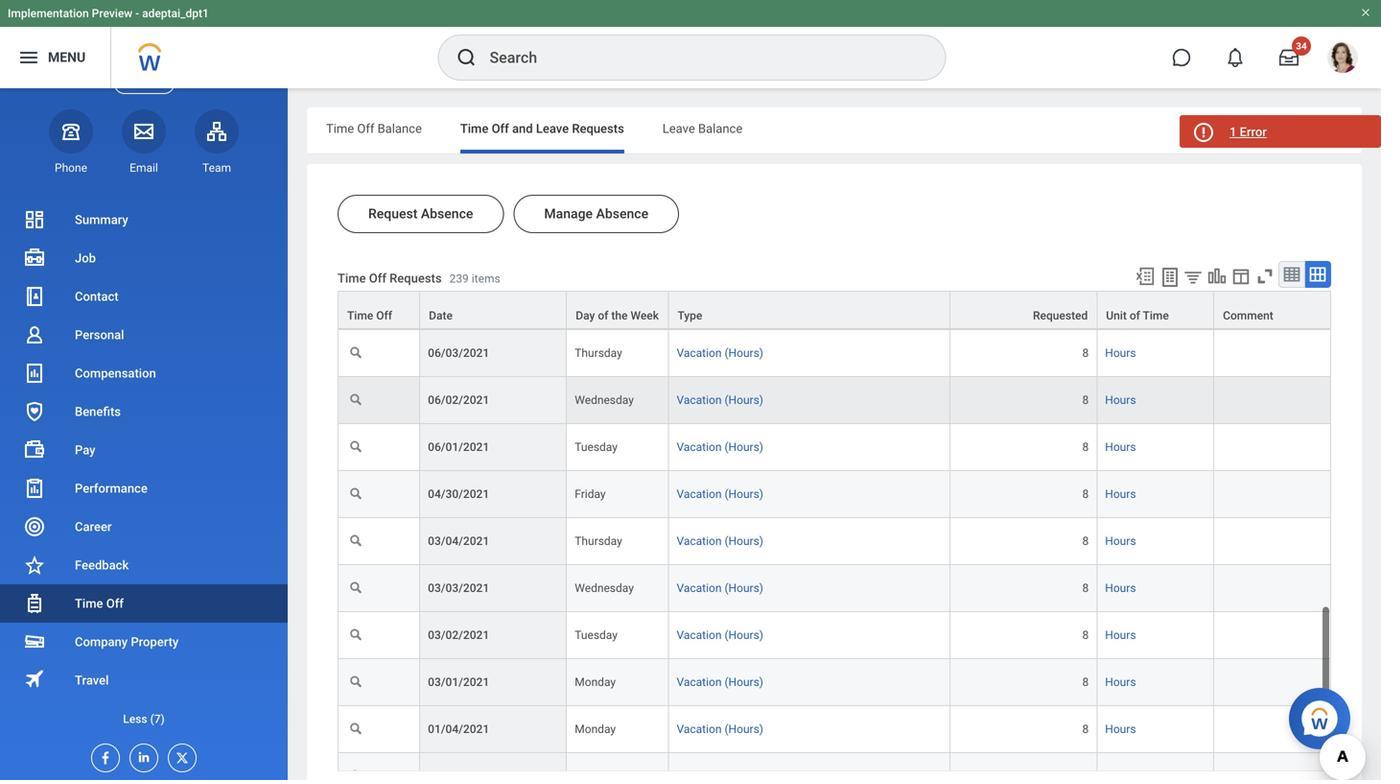 Task type: locate. For each thing, give the bounding box(es) containing it.
row containing 03/03/2021
[[338, 502, 1332, 549]]

0 vertical spatial tuesday cell
[[567, 361, 669, 408]]

11 cell from the top
[[1215, 737, 1332, 780]]

8
[[1083, 283, 1089, 297], [1083, 330, 1089, 344], [1083, 377, 1089, 391], [1083, 424, 1089, 438], [1083, 471, 1089, 485], [1083, 518, 1089, 532], [1083, 565, 1089, 579], [1083, 612, 1089, 626], [1083, 659, 1089, 673], [1083, 706, 1089, 720], [1083, 753, 1089, 767]]

9 8 from the top
[[1083, 659, 1089, 673]]

requests right and
[[572, 121, 624, 136]]

time inside list
[[75, 596, 103, 611]]

3 row from the top
[[338, 314, 1332, 361]]

off left and
[[492, 121, 509, 136]]

1 monday from the top
[[575, 612, 616, 626]]

1 horizontal spatial of
[[1130, 309, 1141, 322]]

leave right and
[[536, 121, 569, 136]]

cell for 03/02/2021
[[1215, 549, 1332, 596]]

performance
[[75, 481, 148, 496]]

0 horizontal spatial leave
[[536, 121, 569, 136]]

4 vacation (hours) from the top
[[677, 424, 764, 438]]

career link
[[0, 508, 288, 546]]

of inside "popup button"
[[1130, 309, 1141, 322]]

vacation
[[677, 283, 722, 297], [677, 330, 722, 344], [677, 377, 722, 391], [677, 424, 722, 438], [677, 471, 722, 485], [677, 518, 722, 532], [677, 565, 722, 579], [677, 612, 722, 626], [677, 659, 722, 673], [677, 706, 722, 720], [677, 753, 722, 767]]

2 wednesday cell from the top
[[567, 502, 669, 549]]

thursday cell for 12/10/2020
[[567, 690, 669, 737]]

off up time off popup button
[[369, 271, 387, 285]]

2 8 cell from the top
[[951, 361, 1098, 408]]

2 8 from the top
[[1083, 330, 1089, 344]]

0 horizontal spatial time off
[[75, 596, 124, 611]]

1 tuesday from the top
[[575, 377, 618, 391]]

feedback
[[75, 558, 129, 572]]

career
[[75, 520, 112, 534]]

tuesday
[[575, 377, 618, 391], [575, 565, 618, 579]]

03/01/2021
[[428, 612, 490, 626]]

8 for 12/09/2020
[[1083, 753, 1089, 767]]

1 horizontal spatial requests
[[572, 121, 624, 136]]

time off
[[347, 309, 392, 322], [75, 596, 124, 611]]

0 vertical spatial wednesday
[[575, 330, 634, 344]]

navigation pane region
[[0, 58, 288, 780]]

off up the company property at the bottom left of page
[[106, 596, 124, 611]]

friday
[[575, 424, 606, 438]]

1 error button
[[1180, 115, 1382, 148]]

close environment banner image
[[1361, 7, 1372, 18]]

cell for 06/03/2021
[[1215, 267, 1332, 314]]

cell for 03/01/2021
[[1215, 596, 1332, 643]]

contact image
[[23, 285, 46, 308]]

personal link
[[0, 316, 288, 354]]

comment
[[1224, 309, 1274, 322]]

summary image
[[23, 208, 46, 231]]

absence
[[421, 206, 473, 222], [596, 206, 649, 222]]

11 8 from the top
[[1083, 753, 1089, 767]]

2 vertical spatial thursday
[[575, 706, 623, 720]]

absence right request
[[421, 206, 473, 222]]

(hours)
[[725, 283, 764, 297], [725, 330, 764, 344], [725, 377, 764, 391], [725, 424, 764, 438], [725, 471, 764, 485], [725, 518, 764, 532], [725, 565, 764, 579], [725, 612, 764, 626], [725, 659, 764, 673], [725, 706, 764, 720], [725, 753, 764, 767]]

12 row from the top
[[338, 737, 1332, 780]]

phone beth liu element
[[49, 160, 93, 176]]

2 monday from the top
[[575, 659, 616, 673]]

1 vacation (hours) from the top
[[677, 283, 764, 297]]

0 vertical spatial wednesday cell
[[567, 314, 669, 361]]

5 (hours) from the top
[[725, 471, 764, 485]]

requests left 239
[[390, 271, 442, 285]]

row containing 06/01/2021
[[338, 361, 1332, 408]]

10 vacation (hours) link from the top
[[677, 702, 764, 720]]

6 hours from the top
[[1106, 518, 1137, 532]]

travel image
[[23, 667, 46, 690]]

time
[[326, 121, 354, 136], [460, 121, 489, 136], [338, 271, 366, 285], [347, 309, 373, 322], [1143, 309, 1169, 322], [75, 596, 103, 611]]

8 hours link from the top
[[1106, 608, 1137, 626]]

(7)
[[150, 712, 165, 726]]

thursday for 03/04/2021
[[575, 471, 623, 485]]

7 cell from the top
[[1215, 549, 1332, 596]]

10 row from the top
[[338, 643, 1332, 690]]

9 row from the top
[[338, 596, 1332, 643]]

01/04/2021 row header
[[420, 643, 567, 690]]

11 hours link from the top
[[1106, 749, 1137, 767]]

wednesday cell for 12/09/2020
[[567, 737, 669, 780]]

1 absence from the left
[[421, 206, 473, 222]]

balance
[[378, 121, 422, 136], [698, 121, 743, 136]]

1 vertical spatial wednesday cell
[[567, 502, 669, 549]]

4 row from the top
[[338, 361, 1332, 408]]

11 row from the top
[[338, 690, 1332, 737]]

8 for 12/10/2020
[[1083, 706, 1089, 720]]

3 vacation (hours) from the top
[[677, 377, 764, 391]]

row
[[338, 267, 1332, 314], [338, 291, 1332, 329], [338, 314, 1332, 361], [338, 361, 1332, 408], [338, 408, 1332, 455], [338, 455, 1332, 502], [338, 502, 1332, 549], [338, 549, 1332, 596], [338, 596, 1332, 643], [338, 643, 1332, 690], [338, 690, 1332, 737], [338, 737, 1332, 780]]

1 thursday cell from the top
[[567, 455, 669, 502]]

1 of from the left
[[598, 309, 609, 322]]

time off button
[[339, 292, 419, 328]]

3 wednesday from the top
[[575, 753, 634, 767]]

03/01/2021 row header
[[420, 596, 567, 643]]

day
[[576, 309, 595, 322]]

unit of time button
[[1098, 292, 1214, 328]]

2 hours from the top
[[1106, 330, 1137, 344]]

vacation (hours) for 11th "vacation (hours)" link
[[677, 753, 764, 767]]

1 wednesday from the top
[[575, 330, 634, 344]]

10 8 cell from the top
[[951, 737, 1098, 780]]

hours
[[1106, 283, 1137, 297], [1106, 330, 1137, 344], [1106, 377, 1137, 391], [1106, 424, 1137, 438], [1106, 471, 1137, 485], [1106, 518, 1137, 532], [1106, 565, 1137, 579], [1106, 612, 1137, 626], [1106, 659, 1137, 673], [1106, 706, 1137, 720], [1106, 753, 1137, 767]]

thursday
[[575, 283, 623, 297], [575, 471, 623, 485], [575, 706, 623, 720]]

8 for 03/04/2021
[[1083, 471, 1089, 485]]

row containing 03/01/2021
[[338, 596, 1332, 643]]

vacation (hours) link
[[677, 279, 764, 297], [677, 326, 764, 344], [677, 373, 764, 391], [677, 420, 764, 438], [677, 467, 764, 485], [677, 514, 764, 532], [677, 561, 764, 579], [677, 608, 764, 626], [677, 655, 764, 673], [677, 702, 764, 720], [677, 749, 764, 767]]

thursday cell
[[567, 455, 669, 502], [567, 690, 669, 737]]

of
[[598, 309, 609, 322], [1130, 309, 1141, 322]]

10 8 from the top
[[1083, 706, 1089, 720]]

monday cell
[[567, 596, 669, 643], [567, 643, 669, 690]]

8 cell for 03/04/2021
[[951, 455, 1098, 502]]

9 cell from the top
[[1215, 643, 1332, 690]]

of right unit
[[1130, 309, 1141, 322]]

2 thursday from the top
[[575, 471, 623, 485]]

3 vacation from the top
[[677, 377, 722, 391]]

error
[[1240, 125, 1267, 139]]

5 8 from the top
[[1083, 471, 1089, 485]]

6 cell from the top
[[1215, 502, 1332, 549]]

row containing 06/03/2021
[[338, 267, 1332, 314]]

benefits image
[[23, 400, 46, 423]]

1 vertical spatial tuesday cell
[[567, 549, 669, 596]]

time off down time off requests 239 items
[[347, 309, 392, 322]]

12/10/2020 row header
[[420, 690, 567, 737]]

1 wednesday cell from the top
[[567, 314, 669, 361]]

0 horizontal spatial absence
[[421, 206, 473, 222]]

less
[[123, 712, 147, 726]]

balance down search workday search field
[[698, 121, 743, 136]]

7 8 from the top
[[1083, 565, 1089, 579]]

1 vertical spatial thursday cell
[[567, 690, 669, 737]]

time off link
[[0, 584, 288, 623]]

3 (hours) from the top
[[725, 377, 764, 391]]

x image
[[169, 745, 190, 766]]

manage
[[544, 206, 593, 222]]

time off up company
[[75, 596, 124, 611]]

9 8 cell from the top
[[951, 690, 1098, 737]]

friday cell
[[567, 408, 669, 455]]

off inside list
[[106, 596, 124, 611]]

1 thursday from the top
[[575, 283, 623, 297]]

cell
[[1215, 267, 1332, 314], [1215, 314, 1332, 361], [1215, 361, 1332, 408], [1215, 408, 1332, 455], [1215, 455, 1332, 502], [1215, 502, 1332, 549], [1215, 549, 1332, 596], [1215, 596, 1332, 643], [1215, 643, 1332, 690], [1215, 690, 1332, 737], [1215, 737, 1332, 780]]

6 vacation (hours) from the top
[[677, 518, 764, 532]]

toolbar
[[1126, 261, 1332, 291]]

items
[[472, 272, 501, 285]]

balance up request
[[378, 121, 422, 136]]

3 8 from the top
[[1083, 377, 1089, 391]]

menu banner
[[0, 0, 1382, 88]]

5 vacation from the top
[[677, 471, 722, 485]]

export to excel image
[[1135, 266, 1156, 287]]

row containing 12/10/2020
[[338, 690, 1332, 737]]

1 vertical spatial time off
[[75, 596, 124, 611]]

off down time off requests 239 items
[[376, 309, 392, 322]]

contact
[[75, 289, 119, 304]]

3 wednesday cell from the top
[[567, 737, 669, 780]]

requests
[[572, 121, 624, 136], [390, 271, 442, 285]]

less (7) button
[[0, 699, 288, 738]]

03/03/2021 row header
[[420, 502, 567, 549]]

1 cell from the top
[[1215, 267, 1332, 314]]

row containing 12/09/2020
[[338, 737, 1332, 780]]

off up request
[[357, 121, 375, 136]]

thursday cell for 03/04/2021
[[567, 455, 669, 502]]

2 vacation (hours) from the top
[[677, 330, 764, 344]]

monday cell for 01/04/2021
[[567, 643, 669, 690]]

leave down search workday search field
[[663, 121, 695, 136]]

feedback link
[[0, 546, 288, 584]]

5 hours link from the top
[[1106, 467, 1137, 485]]

personal
[[75, 328, 124, 342]]

0 horizontal spatial balance
[[378, 121, 422, 136]]

of for time
[[1130, 309, 1141, 322]]

2 wednesday from the top
[[575, 518, 634, 532]]

0 vertical spatial tuesday
[[575, 377, 618, 391]]

vacation (hours) for 8th "vacation (hours)" link from the top
[[677, 612, 764, 626]]

export to worksheets image
[[1159, 266, 1182, 289]]

of inside popup button
[[598, 309, 609, 322]]

03/02/2021
[[428, 565, 490, 579]]

week
[[631, 309, 659, 322]]

8 cell from the top
[[1215, 596, 1332, 643]]

0 vertical spatial time off
[[347, 309, 392, 322]]

8 vacation (hours) from the top
[[677, 612, 764, 626]]

1 vertical spatial thursday
[[575, 471, 623, 485]]

1 horizontal spatial leave
[[663, 121, 695, 136]]

tuesday cell
[[567, 361, 669, 408], [567, 549, 669, 596]]

leave
[[536, 121, 569, 136], [663, 121, 695, 136]]

request absence
[[368, 206, 473, 222]]

5 row from the top
[[338, 408, 1332, 455]]

feedback image
[[23, 554, 46, 577]]

1 horizontal spatial absence
[[596, 206, 649, 222]]

0 horizontal spatial requests
[[390, 271, 442, 285]]

wednesday cell
[[567, 314, 669, 361], [567, 502, 669, 549], [567, 737, 669, 780]]

team link
[[195, 109, 239, 176]]

monday
[[575, 612, 616, 626], [575, 659, 616, 673]]

leave balance
[[663, 121, 743, 136]]

3 hours link from the top
[[1106, 373, 1137, 391]]

06/01/2021 row header
[[420, 361, 567, 408]]

1 monday cell from the top
[[567, 596, 669, 643]]

select to filter grid data image
[[1183, 267, 1204, 287]]

6 row from the top
[[338, 455, 1332, 502]]

8 vacation from the top
[[677, 612, 722, 626]]

10 vacation from the top
[[677, 706, 722, 720]]

8 cell for 06/02/2021
[[951, 314, 1098, 361]]

email beth liu element
[[122, 160, 166, 176]]

1 vertical spatial wednesday
[[575, 518, 634, 532]]

date
[[429, 309, 453, 322]]

phone image
[[58, 120, 84, 143]]

tab list
[[307, 107, 1363, 154]]

manage absence
[[544, 206, 649, 222]]

1 8 from the top
[[1083, 283, 1089, 297]]

list
[[0, 201, 288, 738]]

4 (hours) from the top
[[725, 424, 764, 438]]

1 hours link from the top
[[1106, 279, 1137, 297]]

wednesday cell for 03/03/2021
[[567, 502, 669, 549]]

34 button
[[1268, 36, 1312, 79]]

menu
[[48, 50, 86, 65]]

wednesday for 12/09/2020
[[575, 753, 634, 767]]

absence right manage on the left top of the page
[[596, 206, 649, 222]]

1 hours from the top
[[1106, 283, 1137, 297]]

wednesday for 03/03/2021
[[575, 518, 634, 532]]

0 vertical spatial requests
[[572, 121, 624, 136]]

off for and
[[492, 121, 509, 136]]

0 horizontal spatial of
[[598, 309, 609, 322]]

property
[[131, 635, 179, 649]]

facebook image
[[92, 745, 113, 766]]

day of the week
[[576, 309, 659, 322]]

1 vertical spatial monday
[[575, 659, 616, 673]]

time inside popup button
[[347, 309, 373, 322]]

cell for 12/09/2020
[[1215, 737, 1332, 780]]

2 vertical spatial wednesday cell
[[567, 737, 669, 780]]

job link
[[0, 239, 288, 277]]

2 tuesday from the top
[[575, 565, 618, 579]]

row containing 06/02/2021
[[338, 314, 1332, 361]]

11 vacation (hours) link from the top
[[677, 749, 764, 767]]

vacation (hours)
[[677, 283, 764, 297], [677, 330, 764, 344], [677, 377, 764, 391], [677, 424, 764, 438], [677, 471, 764, 485], [677, 518, 764, 532], [677, 565, 764, 579], [677, 612, 764, 626], [677, 659, 764, 673], [677, 706, 764, 720], [677, 753, 764, 767]]

1 horizontal spatial time off
[[347, 309, 392, 322]]

monday cell for 03/01/2021
[[567, 596, 669, 643]]

8 vacation (hours) link from the top
[[677, 608, 764, 626]]

10 cell from the top
[[1215, 690, 1332, 737]]

wednesday
[[575, 330, 634, 344], [575, 518, 634, 532], [575, 753, 634, 767]]

7 row from the top
[[338, 502, 1332, 549]]

0 vertical spatial thursday
[[575, 283, 623, 297]]

8 8 cell from the top
[[951, 643, 1098, 690]]

notifications large image
[[1226, 48, 1245, 67]]

2 tuesday cell from the top
[[567, 549, 669, 596]]

personal image
[[23, 323, 46, 346]]

fullscreen image
[[1255, 266, 1276, 287]]

of left the
[[598, 309, 609, 322]]

1 horizontal spatial balance
[[698, 121, 743, 136]]

monday for 01/04/2021
[[575, 659, 616, 673]]

hours link
[[1106, 279, 1137, 297], [1106, 326, 1137, 344], [1106, 373, 1137, 391], [1106, 420, 1137, 438], [1106, 467, 1137, 485], [1106, 514, 1137, 532], [1106, 561, 1137, 579], [1106, 608, 1137, 626], [1106, 655, 1137, 673], [1106, 702, 1137, 720], [1106, 749, 1137, 767]]

04/30/2021 row header
[[420, 408, 567, 455]]

8 row from the top
[[338, 549, 1332, 596]]

8 cell for 12/10/2020
[[951, 690, 1098, 737]]

manage absence button
[[514, 195, 679, 233]]

1 vertical spatial tuesday
[[575, 565, 618, 579]]

8 cell
[[951, 314, 1098, 361], [951, 361, 1098, 408], [951, 408, 1098, 455], [951, 455, 1098, 502], [951, 502, 1098, 549], [951, 549, 1098, 596], [951, 596, 1098, 643], [951, 643, 1098, 690], [951, 690, 1098, 737], [951, 737, 1098, 780]]

4 hours from the top
[[1106, 424, 1137, 438]]

2 row from the top
[[338, 291, 1332, 329]]

0 vertical spatial thursday cell
[[567, 455, 669, 502]]

expand table image
[[1309, 265, 1328, 284]]

summary
[[75, 213, 128, 227]]

1 row from the top
[[338, 267, 1332, 314]]

pay image
[[23, 438, 46, 462]]

company property
[[75, 635, 179, 649]]

profile logan mcneil image
[[1328, 42, 1359, 77]]

vacation (hours) for 6th "vacation (hours)" link from the bottom of the page
[[677, 518, 764, 532]]

5 vacation (hours) from the top
[[677, 471, 764, 485]]

2 vertical spatial wednesday
[[575, 753, 634, 767]]

pay
[[75, 443, 95, 457]]

0 vertical spatial monday
[[575, 612, 616, 626]]



Task type: vqa. For each thing, say whether or not it's contained in the screenshot.
Email Logan McNeil element
no



Task type: describe. For each thing, give the bounding box(es) containing it.
off for requests
[[369, 271, 387, 285]]

career image
[[23, 515, 46, 538]]

preview
[[92, 7, 133, 20]]

6 vacation (hours) link from the top
[[677, 514, 764, 532]]

8 cell for 03/03/2021
[[951, 502, 1098, 549]]

summary link
[[0, 201, 288, 239]]

company property link
[[0, 623, 288, 661]]

vacation (hours) for first "vacation (hours)" link from the top of the page
[[677, 283, 764, 297]]

2 balance from the left
[[698, 121, 743, 136]]

vacation (hours) for seventh "vacation (hours)" link from the top
[[677, 565, 764, 579]]

12/09/2020 row header
[[420, 737, 567, 780]]

job
[[75, 251, 96, 265]]

view worker - expand/collapse chart image
[[1207, 266, 1228, 287]]

4 vacation (hours) link from the top
[[677, 420, 764, 438]]

8 cell for 06/01/2021
[[951, 361, 1098, 408]]

8 for 03/02/2021
[[1083, 565, 1089, 579]]

-
[[135, 7, 139, 20]]

1 vacation (hours) link from the top
[[677, 279, 764, 297]]

tab list containing time off balance
[[307, 107, 1363, 154]]

8 for 01/04/2021
[[1083, 659, 1089, 673]]

2 vacation (hours) link from the top
[[677, 326, 764, 344]]

9 vacation from the top
[[677, 659, 722, 673]]

implementation preview -   adeptai_dpt1
[[8, 7, 209, 20]]

absence for manage absence
[[596, 206, 649, 222]]

7 hours link from the top
[[1106, 561, 1137, 579]]

benefits link
[[0, 392, 288, 431]]

click to view/edit grid preferences image
[[1231, 266, 1252, 287]]

time off requests 239 items
[[338, 271, 501, 285]]

time off inside popup button
[[347, 309, 392, 322]]

8 for 03/01/2021
[[1083, 612, 1089, 626]]

compensation
[[75, 366, 156, 380]]

9 hours link from the top
[[1106, 655, 1137, 673]]

wednesday for 06/02/2021
[[575, 330, 634, 344]]

1 vacation from the top
[[677, 283, 722, 297]]

vacation (hours) for 3rd "vacation (hours)" link from the top of the page
[[677, 377, 764, 391]]

pay link
[[0, 431, 288, 469]]

tuesday for 06/01/2021
[[575, 377, 618, 391]]

cell for 04/30/2021
[[1215, 408, 1332, 455]]

row containing 03/04/2021
[[338, 455, 1332, 502]]

8 for 06/01/2021
[[1083, 377, 1089, 391]]

linkedin image
[[130, 745, 152, 765]]

justify image
[[17, 46, 40, 69]]

8 cell for 03/02/2021
[[951, 549, 1098, 596]]

of for the
[[598, 309, 609, 322]]

time inside "popup button"
[[1143, 309, 1169, 322]]

8 cell for 01/04/2021
[[951, 643, 1098, 690]]

34
[[1297, 40, 1308, 52]]

phone button
[[49, 109, 93, 176]]

tuesday for 03/02/2021
[[575, 565, 618, 579]]

2 leave from the left
[[663, 121, 695, 136]]

8 for 06/02/2021
[[1083, 330, 1089, 344]]

8 for 03/03/2021
[[1083, 518, 1089, 532]]

6 hours link from the top
[[1106, 514, 1137, 532]]

cell for 01/04/2021
[[1215, 643, 1332, 690]]

contact link
[[0, 277, 288, 316]]

cell for 06/01/2021
[[1215, 361, 1332, 408]]

request
[[368, 206, 418, 222]]

06/02/2021 row header
[[420, 314, 567, 361]]

inbox large image
[[1280, 48, 1299, 67]]

11 (hours) from the top
[[725, 753, 764, 767]]

10 (hours) from the top
[[725, 706, 764, 720]]

vacation (hours) for tenth "vacation (hours)" link
[[677, 706, 764, 720]]

6 (hours) from the top
[[725, 518, 764, 532]]

time off inside list
[[75, 596, 124, 611]]

menu button
[[0, 27, 111, 88]]

adeptai_dpt1
[[142, 7, 209, 20]]

11 vacation from the top
[[677, 753, 722, 767]]

wednesday cell for 06/02/2021
[[567, 314, 669, 361]]

less (7)
[[123, 712, 165, 726]]

8 cell for 04/30/2021
[[951, 408, 1098, 455]]

9 hours from the top
[[1106, 659, 1137, 673]]

1 error
[[1230, 125, 1267, 139]]

10 hours from the top
[[1106, 706, 1137, 720]]

list containing summary
[[0, 201, 288, 738]]

2 vacation from the top
[[677, 330, 722, 344]]

unit
[[1107, 309, 1127, 322]]

pagination element
[[1220, 772, 1332, 780]]

exclamation image
[[1196, 126, 1211, 140]]

requested button
[[951, 292, 1097, 328]]

compensation link
[[0, 354, 288, 392]]

travel
[[75, 673, 109, 687]]

type button
[[669, 292, 950, 328]]

04/30/2021
[[428, 424, 490, 438]]

request absence button
[[338, 195, 504, 233]]

tuesday cell for 06/01/2021
[[567, 361, 669, 408]]

vacation (hours) for 7th "vacation (hours)" link from the bottom of the page
[[677, 471, 764, 485]]

3 vacation (hours) link from the top
[[677, 373, 764, 391]]

11 hours from the top
[[1106, 753, 1137, 767]]

view team image
[[205, 120, 228, 143]]

phone
[[55, 161, 87, 174]]

1 vertical spatial requests
[[390, 271, 442, 285]]

4 vacation from the top
[[677, 424, 722, 438]]

6 vacation from the top
[[677, 518, 722, 532]]

7 vacation (hours) link from the top
[[677, 561, 764, 579]]

search image
[[455, 46, 478, 69]]

7 hours from the top
[[1106, 565, 1137, 579]]

type
[[678, 309, 703, 322]]

5 vacation (hours) link from the top
[[677, 467, 764, 485]]

10 hours link from the top
[[1106, 702, 1137, 720]]

8 hours from the top
[[1106, 612, 1137, 626]]

4 hours link from the top
[[1106, 420, 1137, 438]]

vacation (hours) for 10th "vacation (hours)" link from the bottom of the page
[[677, 330, 764, 344]]

performance image
[[23, 477, 46, 500]]

time off balance
[[326, 121, 422, 136]]

monday for 03/01/2021
[[575, 612, 616, 626]]

and
[[512, 121, 533, 136]]

7 (hours) from the top
[[725, 565, 764, 579]]

5 hours from the top
[[1106, 471, 1137, 485]]

tuesday cell for 03/02/2021
[[567, 549, 669, 596]]

01/04/2021
[[428, 659, 490, 673]]

off for balance
[[357, 121, 375, 136]]

off inside popup button
[[376, 309, 392, 322]]

8 cell for 12/09/2020
[[951, 737, 1098, 780]]

absence for request absence
[[421, 206, 473, 222]]

cell for 06/02/2021
[[1215, 314, 1332, 361]]

company
[[75, 635, 128, 649]]

row containing 01/04/2021
[[338, 643, 1332, 690]]

06/02/2021
[[428, 330, 490, 344]]

1 balance from the left
[[378, 121, 422, 136]]

cell for 12/10/2020
[[1215, 690, 1332, 737]]

team
[[202, 161, 231, 174]]

benefits
[[75, 404, 121, 419]]

less (7) button
[[0, 708, 288, 731]]

1 leave from the left
[[536, 121, 569, 136]]

row containing 04/30/2021
[[338, 408, 1332, 455]]

unit of time
[[1107, 309, 1169, 322]]

table image
[[1283, 265, 1302, 284]]

7 vacation from the top
[[677, 565, 722, 579]]

company property image
[[23, 630, 46, 653]]

12/10/2020
[[428, 706, 490, 720]]

row containing 03/02/2021
[[338, 549, 1332, 596]]

time off and leave requests
[[460, 121, 624, 136]]

performance link
[[0, 469, 288, 508]]

9 (hours) from the top
[[725, 659, 764, 673]]

1
[[1230, 125, 1237, 139]]

06/01/2021
[[428, 377, 490, 391]]

thursday for 06/03/2021
[[575, 283, 623, 297]]

8 for 06/03/2021
[[1083, 283, 1089, 297]]

06/03/2021
[[428, 283, 490, 297]]

compensation image
[[23, 362, 46, 385]]

03/04/2021
[[428, 471, 490, 485]]

2 hours link from the top
[[1106, 326, 1137, 344]]

thursday for 12/10/2020
[[575, 706, 623, 720]]

cell for 03/04/2021
[[1215, 455, 1332, 502]]

Search Workday  search field
[[490, 36, 906, 79]]

row containing time off
[[338, 291, 1332, 329]]

8 cell for 03/01/2021
[[951, 596, 1098, 643]]

requested
[[1033, 309, 1088, 322]]

day of the week button
[[567, 292, 668, 328]]

239
[[450, 272, 469, 285]]

2 (hours) from the top
[[725, 330, 764, 344]]

vacation (hours) for 9th "vacation (hours)" link
[[677, 659, 764, 673]]

email
[[130, 161, 158, 174]]

3 hours from the top
[[1106, 377, 1137, 391]]

email button
[[122, 109, 166, 176]]

8 (hours) from the top
[[725, 612, 764, 626]]

8 for 04/30/2021
[[1083, 424, 1089, 438]]

cell for 03/03/2021
[[1215, 502, 1332, 549]]

time off image
[[23, 592, 46, 615]]

03/02/2021 row header
[[420, 549, 567, 596]]

job image
[[23, 247, 46, 270]]

vacation (hours) for fourth "vacation (hours)" link from the top
[[677, 424, 764, 438]]

team beth liu element
[[195, 160, 239, 176]]

the
[[612, 309, 628, 322]]

1 (hours) from the top
[[725, 283, 764, 297]]

date button
[[420, 292, 566, 328]]

9 vacation (hours) link from the top
[[677, 655, 764, 673]]

comment button
[[1215, 292, 1331, 328]]

03/04/2021 row header
[[420, 455, 567, 502]]

implementation
[[8, 7, 89, 20]]

03/03/2021
[[428, 518, 490, 532]]

travel link
[[0, 661, 288, 699]]

mail image
[[132, 120, 155, 143]]

12/09/2020
[[428, 753, 490, 767]]



